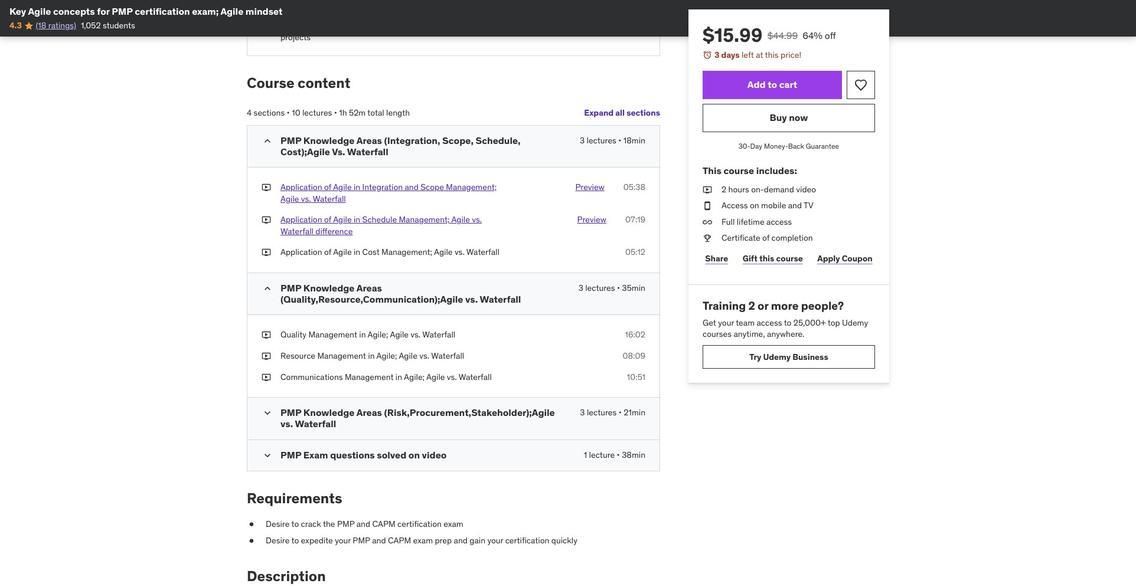 Task type: vqa. For each thing, say whether or not it's contained in the screenshot.
negotiating within Can you negotiate AND be liked? It's common to think negotiating will make you look cheap, or mean, but this lecture looks into that assumption in more detail.
no



Task type: describe. For each thing, give the bounding box(es) containing it.
top
[[828, 318, 841, 328]]

expedite
[[301, 536, 333, 546]]

(18
[[36, 20, 46, 31]]

25,000+
[[794, 318, 826, 328]]

application of agile in integration and scope management; agile vs. waterfall button
[[281, 182, 517, 205]]

team
[[736, 318, 755, 328]]

(integration,
[[384, 135, 440, 146]]

get
[[703, 318, 717, 328]]

udemy inside training 2 or more people? get your team access to 25,000+ top udemy courses anytime, anywhere.
[[843, 318, 869, 328]]

at
[[756, 50, 764, 60]]

2 inside training 2 or more people? get your team access to 25,000+ top udemy courses anytime, anywhere.
[[749, 299, 756, 313]]

agile; for quality
[[368, 330, 388, 341]]

buy
[[770, 112, 787, 123]]

course
[[247, 74, 295, 92]]

course content
[[247, 74, 351, 92]]

your inside training 2 or more people? get your team access to 25,000+ top udemy courses anytime, anywhere.
[[719, 318, 734, 328]]

vs. inside 'application of agile in schedule management; agile vs. waterfall difference'
[[472, 215, 482, 225]]

waterfall inside pmp knowledge areas (integration, scope, schedule, cost);agile vs. waterfall
[[347, 146, 389, 158]]

1h 52m
[[339, 107, 366, 118]]

pmp inside pmp knowledge areas (integration, scope, schedule, cost);agile vs. waterfall
[[281, 135, 302, 146]]

preview for 07:19
[[578, 215, 607, 225]]

0 horizontal spatial your
[[335, 536, 351, 546]]

crack
[[301, 520, 321, 530]]

alarm image
[[703, 50, 713, 60]]

application for vs.
[[281, 182, 322, 193]]

access on mobile and tv
[[722, 200, 814, 211]]

to for desire to crack the pmp and capm certification exam
[[292, 520, 299, 530]]

agile; for communications
[[404, 372, 425, 383]]

05:12
[[626, 247, 646, 258]]

access
[[722, 200, 748, 211]]

3 lectures • 18min
[[580, 135, 646, 146]]

description
[[247, 568, 326, 586]]

pmp down desire to crack the pmp and capm certification exam
[[353, 536, 370, 546]]

back
[[789, 142, 805, 150]]

0 vertical spatial course
[[724, 165, 755, 177]]

try udemy business link
[[703, 346, 876, 369]]

on-
[[752, 184, 764, 195]]

(18 ratings)
[[36, 20, 76, 31]]

pmp left exam
[[281, 449, 302, 461]]

agile,
[[327, 20, 347, 31]]

cost
[[363, 247, 380, 258]]

pmp right the
[[337, 520, 355, 530]]

share
[[706, 253, 729, 264]]

0 vertical spatial this
[[765, 50, 779, 60]]

• for pmp exam questions solved on video
[[617, 450, 620, 461]]

(quality,resource,communication);agile
[[281, 294, 464, 306]]

waterfall inside pmp knowledge areas (risk,procurement,stakeholder);agile vs. waterfall
[[295, 419, 336, 430]]

lectures for pmp knowledge areas (quality,resource,communication);agile vs. waterfall
[[586, 283, 615, 294]]

0 horizontal spatial sections
[[254, 107, 285, 118]]

knowledge for pmp knowledge areas (quality,resource,communication);agile vs. waterfall
[[304, 282, 355, 294]]

waterfall inside 'pmp knowledge areas (quality,resource,communication);agile vs. waterfall'
[[480, 294, 521, 306]]

management for communications
[[345, 372, 394, 383]]

ratings)
[[48, 20, 76, 31]]

scope
[[421, 182, 444, 193]]

3 for pmp knowledge areas (risk,procurement,stakeholder);agile vs. waterfall
[[580, 408, 585, 418]]

vs.
[[332, 146, 345, 158]]

this
[[703, 165, 722, 177]]

schedule,
[[476, 135, 521, 146]]

apply coupon
[[818, 253, 873, 264]]

35min
[[623, 283, 646, 294]]

apply coupon button
[[815, 247, 876, 271]]

add to cart
[[748, 79, 798, 90]]

1,052
[[81, 20, 101, 31]]

people?
[[802, 299, 844, 313]]

quality
[[281, 330, 307, 341]]

in down resource management in agile; agile vs. waterfall
[[396, 372, 402, 383]]

certificate of completion
[[722, 233, 813, 244]]

questions
[[330, 449, 375, 461]]

and inside application of agile in integration and scope management; agile vs. waterfall
[[405, 182, 419, 193]]

for
[[97, 5, 110, 17]]

1 horizontal spatial on
[[750, 200, 760, 211]]

0 horizontal spatial on
[[409, 449, 420, 461]]

days
[[722, 50, 740, 60]]

buy now button
[[703, 104, 876, 132]]

30-day money-back guarantee
[[739, 142, 840, 150]]

desire for desire to expedite your pmp and capm exam prep and gain your certification quickly
[[266, 536, 290, 546]]

application of agile in integration and scope management; agile vs. waterfall
[[281, 182, 497, 204]]

$44.99
[[768, 30, 798, 41]]

or
[[758, 299, 769, 313]]

small image
[[262, 408, 274, 420]]

content
[[298, 74, 351, 92]]

to inside training 2 or more people? get your team access to 25,000+ top udemy courses anytime, anywhere.
[[784, 318, 792, 328]]

scope,
[[443, 135, 474, 146]]

pmp knowledge areas (quality,resource,communication);agile vs. waterfall
[[281, 282, 521, 306]]

exam
[[304, 449, 328, 461]]

left
[[742, 50, 754, 60]]

small image for pmp knowledge areas (integration, scope, schedule, cost);agile vs. waterfall
[[262, 135, 274, 147]]

difference
[[316, 226, 353, 237]]

0 vertical spatial exam
[[444, 520, 464, 530]]

1 vertical spatial this
[[760, 253, 775, 264]]

waterfall inside 'application of agile in schedule management; agile vs. waterfall difference'
[[281, 226, 314, 237]]

hybrid
[[349, 20, 374, 31]]

courses
[[703, 329, 732, 340]]

$15.99 $44.99 64% off
[[703, 23, 836, 47]]

tv
[[804, 200, 814, 211]]

08:09
[[623, 351, 646, 362]]

waterfall inside application of agile in integration and scope management; agile vs. waterfall
[[313, 194, 346, 204]]

application of agile in cost management; agile vs. waterfall
[[281, 247, 500, 258]]

management; for application of agile in schedule management; agile vs. waterfall difference
[[399, 215, 450, 225]]

3 lectures • 21min
[[580, 408, 646, 418]]

• for pmp knowledge areas (integration, scope, schedule, cost);agile vs. waterfall
[[619, 135, 622, 146]]

full
[[722, 217, 735, 227]]

total
[[368, 107, 384, 118]]

apply
[[818, 253, 841, 264]]

3 for pmp knowledge areas (integration, scope, schedule, cost);agile vs. waterfall
[[580, 135, 585, 146]]

communications
[[281, 372, 343, 383]]

access inside training 2 or more people? get your team access to 25,000+ top udemy courses anytime, anywhere.
[[757, 318, 783, 328]]

desire for desire to crack the pmp and capm certification exam
[[266, 520, 290, 530]]

05:38
[[624, 182, 646, 193]]

knowledge for pmp knowledge areas (integration, scope, schedule, cost);agile vs. waterfall
[[304, 135, 355, 146]]

4.3
[[9, 20, 22, 31]]

21min
[[624, 408, 646, 418]]

prep
[[435, 536, 452, 546]]

management for resource
[[318, 351, 366, 362]]

wishlist image
[[854, 78, 869, 92]]

of for certificate of completion
[[763, 233, 770, 244]]

gift this course link
[[741, 247, 806, 271]]

resource
[[281, 351, 316, 362]]

xsmall image for 05:38
[[262, 182, 271, 194]]

0 vertical spatial certification
[[135, 5, 190, 17]]

preview for 05:38
[[576, 182, 605, 193]]

money-
[[765, 142, 789, 150]]

gift
[[743, 253, 758, 264]]

xsmall image for 16:02
[[262, 330, 271, 342]]

3 days left at this price!
[[715, 50, 802, 60]]

2 vertical spatial certification
[[506, 536, 550, 546]]

desire to crack the pmp and capm certification exam
[[266, 520, 464, 530]]

64%
[[803, 30, 823, 41]]

pmp inside 'pmp knowledge areas (quality,resource,communication);agile vs. waterfall'
[[281, 282, 302, 294]]



Task type: locate. For each thing, give the bounding box(es) containing it.
of
[[324, 182, 332, 193], [324, 215, 332, 225], [763, 233, 770, 244], [324, 247, 332, 258]]

knowledge down communications
[[304, 407, 355, 419]]

lectures left 21min on the right bottom of the page
[[587, 408, 617, 418]]

integration
[[363, 182, 403, 193]]

waterfall
[[347, 146, 389, 158], [313, 194, 346, 204], [281, 226, 314, 237], [467, 247, 500, 258], [480, 294, 521, 306], [423, 330, 456, 341], [431, 351, 465, 362], [459, 372, 492, 383], [295, 419, 336, 430]]

cost);agile
[[281, 146, 330, 158]]

sections right 4 on the left of the page
[[254, 107, 285, 118]]

pmp
[[112, 5, 133, 17], [281, 135, 302, 146], [281, 282, 302, 294], [281, 407, 302, 419], [281, 449, 302, 461], [337, 520, 355, 530], [353, 536, 370, 546]]

capm down desire to crack the pmp and capm certification exam
[[388, 536, 411, 546]]

of down difference
[[324, 247, 332, 258]]

length
[[386, 107, 410, 118]]

1 application from the top
[[281, 182, 322, 193]]

small image for pmp exam questions solved on video
[[262, 450, 274, 462]]

capm for exam
[[388, 536, 411, 546]]

share button
[[703, 247, 731, 271]]

• left 18min
[[619, 135, 622, 146]]

3 knowledge from the top
[[304, 407, 355, 419]]

access down or
[[757, 318, 783, 328]]

1 vertical spatial course
[[777, 253, 803, 264]]

0 vertical spatial small image
[[262, 135, 274, 147]]

3 areas from the top
[[357, 407, 382, 419]]

0 vertical spatial 2
[[722, 184, 727, 195]]

38min
[[622, 450, 646, 461]]

application for difference
[[281, 215, 322, 225]]

access
[[767, 217, 792, 227], [757, 318, 783, 328]]

preview
[[576, 182, 605, 193], [578, 215, 607, 225]]

1 small image from the top
[[262, 135, 274, 147]]

1 horizontal spatial exam
[[444, 520, 464, 530]]

0 vertical spatial areas
[[357, 135, 382, 146]]

3 application from the top
[[281, 247, 322, 258]]

sections right all
[[627, 108, 661, 118]]

knowledge inside pmp knowledge areas (risk,procurement,stakeholder);agile vs. waterfall
[[304, 407, 355, 419]]

1 horizontal spatial sections
[[627, 108, 661, 118]]

and right the
[[357, 520, 370, 530]]

2 horizontal spatial certification
[[506, 536, 550, 546]]

1 vertical spatial access
[[757, 318, 783, 328]]

0 horizontal spatial course
[[724, 165, 755, 177]]

1 vertical spatial 2
[[749, 299, 756, 313]]

business
[[793, 352, 829, 363]]

xsmall image
[[703, 184, 713, 196], [703, 200, 713, 212], [703, 233, 713, 245], [262, 247, 271, 259], [262, 351, 271, 363], [262, 372, 271, 384], [247, 520, 256, 531]]

guarantee
[[806, 142, 840, 150]]

0 horizontal spatial video
[[422, 449, 447, 461]]

udemy right try
[[764, 352, 791, 363]]

1 vertical spatial management
[[318, 351, 366, 362]]

knowledge inside pmp knowledge areas (integration, scope, schedule, cost);agile vs. waterfall
[[304, 135, 355, 146]]

2 horizontal spatial your
[[719, 318, 734, 328]]

to up anywhere.
[[784, 318, 792, 328]]

the
[[323, 520, 335, 530]]

certification up "desire to expedite your pmp and capm exam prep and gain your certification quickly"
[[398, 520, 442, 530]]

expand all sections
[[584, 108, 661, 118]]

1 vertical spatial small image
[[262, 283, 274, 295]]

exam;
[[192, 5, 219, 17]]

in left cost
[[354, 247, 361, 258]]

1 vertical spatial application
[[281, 215, 322, 225]]

course up hours
[[724, 165, 755, 177]]

to inside "button"
[[768, 79, 778, 90]]

video down pmp knowledge areas (risk,procurement,stakeholder);agile vs. waterfall
[[422, 449, 447, 461]]

2 small image from the top
[[262, 283, 274, 295]]

4
[[247, 107, 252, 118]]

in
[[354, 182, 361, 193], [354, 215, 361, 225], [354, 247, 361, 258], [359, 330, 366, 341], [368, 351, 375, 362], [396, 372, 402, 383]]

1,052 students
[[81, 20, 135, 31]]

application
[[281, 182, 322, 193], [281, 215, 322, 225], [281, 247, 322, 258]]

of for application of agile in integration and scope management; agile vs. waterfall
[[324, 182, 332, 193]]

application down difference
[[281, 247, 322, 258]]

lectures right 10
[[303, 107, 332, 118]]

2 vertical spatial agile;
[[404, 372, 425, 383]]

0 vertical spatial knowledge
[[304, 135, 355, 146]]

agile; up pmp knowledge areas (risk,procurement,stakeholder);agile vs. waterfall
[[404, 372, 425, 383]]

1 vertical spatial certification
[[398, 520, 442, 530]]

0 vertical spatial desire
[[266, 520, 290, 530]]

2 vertical spatial knowledge
[[304, 407, 355, 419]]

3 right alarm image
[[715, 50, 720, 60]]

training
[[703, 299, 746, 313]]

1 vertical spatial video
[[422, 449, 447, 461]]

2 vertical spatial management
[[345, 372, 394, 383]]

preview left 05:38
[[576, 182, 605, 193]]

to for desire to expedite your pmp and capm exam prep and gain your certification quickly
[[292, 536, 299, 546]]

0 vertical spatial video
[[797, 184, 817, 195]]

10:51
[[627, 372, 646, 383]]

1 vertical spatial desire
[[266, 536, 290, 546]]

management; inside application of agile in integration and scope management; agile vs. waterfall
[[446, 182, 497, 193]]

agile; up resource management in agile; agile vs. waterfall
[[368, 330, 388, 341]]

3
[[715, 50, 720, 60], [580, 135, 585, 146], [579, 283, 584, 294], [580, 408, 585, 418]]

pmp up quality
[[281, 282, 302, 294]]

1 vertical spatial areas
[[357, 282, 382, 294]]

• left 10
[[287, 107, 290, 118]]

areas for (risk,procurement,stakeholder);agile
[[357, 407, 382, 419]]

management down the quality management in agile; agile vs. waterfall
[[318, 351, 366, 362]]

knowledge for pmp knowledge areas (risk,procurement,stakeholder);agile vs. waterfall
[[304, 407, 355, 419]]

1 horizontal spatial udemy
[[843, 318, 869, 328]]

• left the 35min
[[617, 283, 621, 294]]

0 horizontal spatial udemy
[[764, 352, 791, 363]]

3 lectures • 35min
[[579, 283, 646, 294]]

0 horizontal spatial exam
[[413, 536, 433, 546]]

capm for certification
[[372, 520, 396, 530]]

capm
[[372, 520, 396, 530], [388, 536, 411, 546]]

of for application of agile in schedule management; agile vs. waterfall difference
[[324, 215, 332, 225]]

all
[[616, 108, 625, 118]]

2 vertical spatial areas
[[357, 407, 382, 419]]

areas
[[357, 135, 382, 146], [357, 282, 382, 294], [357, 407, 382, 419]]

0 vertical spatial management
[[309, 330, 357, 341]]

30-
[[739, 142, 751, 150]]

in inside 'application of agile in schedule management; agile vs. waterfall difference'
[[354, 215, 361, 225]]

1 vertical spatial udemy
[[764, 352, 791, 363]]

capm up "desire to expedite your pmp and capm exam prep and gain your certification quickly"
[[372, 520, 396, 530]]

0 vertical spatial agile;
[[368, 330, 388, 341]]

and left the scope
[[405, 182, 419, 193]]

10
[[292, 107, 301, 118]]

hours
[[729, 184, 750, 195]]

18min
[[624, 135, 646, 146]]

areas for (quality,resource,communication);agile
[[357, 282, 382, 294]]

to left cart
[[768, 79, 778, 90]]

in down the quality management in agile; agile vs. waterfall
[[368, 351, 375, 362]]

2 vertical spatial small image
[[262, 450, 274, 462]]

lectures down expand
[[587, 135, 617, 146]]

• left 1h 52m
[[334, 107, 337, 118]]

and left tv
[[789, 200, 802, 211]]

3 small image from the top
[[262, 450, 274, 462]]

management; down application of agile in schedule management; agile vs. waterfall difference button
[[382, 247, 433, 258]]

3 down expand
[[580, 135, 585, 146]]

try
[[750, 352, 762, 363]]

anywhere.
[[768, 329, 805, 340]]

your up courses
[[719, 318, 734, 328]]

0 vertical spatial preview
[[576, 182, 605, 193]]

0 vertical spatial application
[[281, 182, 322, 193]]

• left 21min on the right bottom of the page
[[619, 408, 622, 418]]

pmp inside pmp knowledge areas (risk,procurement,stakeholder);agile vs. waterfall
[[281, 407, 302, 419]]

0 vertical spatial capm
[[372, 520, 396, 530]]

in inside application of agile in integration and scope management; agile vs. waterfall
[[354, 182, 361, 193]]

expand
[[584, 108, 614, 118]]

2 hours on-demand video
[[722, 184, 817, 195]]

areas inside pmp knowledge areas (risk,procurement,stakeholder);agile vs. waterfall
[[357, 407, 382, 419]]

areas down total
[[357, 135, 382, 146]]

$15.99
[[703, 23, 763, 47]]

agile; for resource
[[377, 351, 397, 362]]

• for pmp knowledge areas (risk,procurement,stakeholder);agile vs. waterfall
[[619, 408, 622, 418]]

knowledge down difference
[[304, 282, 355, 294]]

mindset
[[246, 5, 283, 17]]

2 vertical spatial management;
[[382, 247, 433, 258]]

2 areas from the top
[[357, 282, 382, 294]]

in left schedule
[[354, 215, 361, 225]]

udemy
[[843, 318, 869, 328], [764, 352, 791, 363]]

07:19
[[626, 215, 646, 225]]

desire up 'description'
[[266, 536, 290, 546]]

vs. inside pmp knowledge areas (risk,procurement,stakeholder);agile vs. waterfall
[[281, 419, 293, 430]]

1 vertical spatial knowledge
[[304, 282, 355, 294]]

in left integration
[[354, 182, 361, 193]]

application of agile in schedule management; agile vs. waterfall difference button
[[281, 215, 517, 238]]

lectures left the 35min
[[586, 283, 615, 294]]

areas inside pmp knowledge areas (integration, scope, schedule, cost);agile vs. waterfall
[[357, 135, 382, 146]]

certification left the exam;
[[135, 5, 190, 17]]

this right at
[[765, 50, 779, 60]]

management; for application of agile in cost management; agile vs. waterfall
[[382, 247, 433, 258]]

2 application from the top
[[281, 215, 322, 225]]

desire
[[266, 520, 290, 530], [266, 536, 290, 546]]

1 vertical spatial exam
[[413, 536, 433, 546]]

lifetime
[[737, 217, 765, 227]]

knowledge inside 'pmp knowledge areas (quality,resource,communication);agile vs. waterfall'
[[304, 282, 355, 294]]

1
[[584, 450, 587, 461]]

now
[[790, 112, 809, 123]]

on right the solved
[[409, 449, 420, 461]]

students
[[103, 20, 135, 31]]

preview left 07:19
[[578, 215, 607, 225]]

price!
[[781, 50, 802, 60]]

course inside gift this course link
[[777, 253, 803, 264]]

pmp right small image
[[281, 407, 302, 419]]

small image
[[262, 135, 274, 147], [262, 283, 274, 295], [262, 450, 274, 462]]

application inside 'application of agile in schedule management; agile vs. waterfall difference'
[[281, 215, 322, 225]]

1 horizontal spatial certification
[[398, 520, 442, 530]]

course down completion
[[777, 253, 803, 264]]

in up resource management in agile; agile vs. waterfall
[[359, 330, 366, 341]]

lectures
[[303, 107, 332, 118], [587, 135, 617, 146], [586, 283, 615, 294], [587, 408, 617, 418]]

desire down requirements
[[266, 520, 290, 530]]

sections inside dropdown button
[[627, 108, 661, 118]]

of up difference
[[324, 215, 332, 225]]

1 vertical spatial preview
[[578, 215, 607, 225]]

and inside the learn about agile, hybrid and waterfall projects
[[376, 20, 390, 31]]

of inside 'application of agile in schedule management; agile vs. waterfall difference'
[[324, 215, 332, 225]]

and down desire to crack the pmp and capm certification exam
[[372, 536, 386, 546]]

lectures for pmp knowledge areas (risk,procurement,stakeholder);agile vs. waterfall
[[587, 408, 617, 418]]

pmp up students
[[112, 5, 133, 17]]

to left crack
[[292, 520, 299, 530]]

pmp knowledge areas (risk,procurement,stakeholder);agile vs. waterfall
[[281, 407, 555, 430]]

1 horizontal spatial course
[[777, 253, 803, 264]]

completion
[[772, 233, 813, 244]]

management down resource management in agile; agile vs. waterfall
[[345, 372, 394, 383]]

0 vertical spatial on
[[750, 200, 760, 211]]

small image for pmp knowledge areas (quality,resource,communication);agile vs. waterfall
[[262, 283, 274, 295]]

3 up 1 on the bottom right of the page
[[580, 408, 585, 418]]

lecture
[[589, 450, 615, 461]]

1 vertical spatial capm
[[388, 536, 411, 546]]

areas inside 'pmp knowledge areas (quality,resource,communication);agile vs. waterfall'
[[357, 282, 382, 294]]

of inside application of agile in integration and scope management; agile vs. waterfall
[[324, 182, 332, 193]]

vs. inside application of agile in integration and scope management; agile vs. waterfall
[[301, 194, 311, 204]]

management
[[309, 330, 357, 341], [318, 351, 366, 362], [345, 372, 394, 383]]

course
[[724, 165, 755, 177], [777, 253, 803, 264]]

application inside application of agile in integration and scope management; agile vs. waterfall
[[281, 182, 322, 193]]

anytime,
[[734, 329, 766, 340]]

management; down the scope
[[399, 215, 450, 225]]

and right hybrid
[[376, 20, 390, 31]]

knowledge down 4 sections • 10 lectures • 1h 52m total length
[[304, 135, 355, 146]]

•
[[287, 107, 290, 118], [334, 107, 337, 118], [619, 135, 622, 146], [617, 283, 621, 294], [619, 408, 622, 418], [617, 450, 620, 461]]

expand all sections button
[[584, 101, 661, 125]]

• for pmp knowledge areas (quality,resource,communication);agile vs. waterfall
[[617, 283, 621, 294]]

0 vertical spatial management;
[[446, 182, 497, 193]]

application up difference
[[281, 215, 322, 225]]

management; inside 'application of agile in schedule management; agile vs. waterfall difference'
[[399, 215, 450, 225]]

2 vertical spatial application
[[281, 247, 322, 258]]

management for quality
[[309, 330, 357, 341]]

concepts
[[53, 5, 95, 17]]

exam left prep
[[413, 536, 433, 546]]

certificate
[[722, 233, 761, 244]]

video up tv
[[797, 184, 817, 195]]

management; right the scope
[[446, 182, 497, 193]]

exam up prep
[[444, 520, 464, 530]]

2 desire from the top
[[266, 536, 290, 546]]

1 horizontal spatial video
[[797, 184, 817, 195]]

2 left or
[[749, 299, 756, 313]]

1 desire from the top
[[266, 520, 290, 530]]

of down full lifetime access
[[763, 233, 770, 244]]

xsmall image
[[262, 182, 271, 194], [262, 215, 271, 226], [703, 217, 713, 228], [262, 330, 271, 342], [247, 536, 256, 547]]

3 left the 35min
[[579, 283, 584, 294]]

areas down cost
[[357, 282, 382, 294]]

pmp down 10
[[281, 135, 302, 146]]

waterfall
[[392, 20, 423, 31]]

1 knowledge from the top
[[304, 135, 355, 146]]

16:02
[[625, 330, 646, 341]]

1 horizontal spatial your
[[488, 536, 504, 546]]

certification left quickly
[[506, 536, 550, 546]]

• left 38min
[[617, 450, 620, 461]]

full lifetime access
[[722, 217, 792, 227]]

mobile
[[762, 200, 787, 211]]

application down 'cost);agile'
[[281, 182, 322, 193]]

1 vertical spatial on
[[409, 449, 420, 461]]

certification
[[135, 5, 190, 17], [398, 520, 442, 530], [506, 536, 550, 546]]

about
[[304, 20, 325, 31]]

0 vertical spatial udemy
[[843, 318, 869, 328]]

0 horizontal spatial 2
[[722, 184, 727, 195]]

to for add to cart
[[768, 79, 778, 90]]

0 horizontal spatial certification
[[135, 5, 190, 17]]

management right quality
[[309, 330, 357, 341]]

udemy right "top"
[[843, 318, 869, 328]]

1 vertical spatial agile;
[[377, 351, 397, 362]]

schedule
[[363, 215, 397, 225]]

your down the
[[335, 536, 351, 546]]

2 left hours
[[722, 184, 727, 195]]

3 for pmp knowledge areas (quality,resource,communication);agile vs. waterfall
[[579, 283, 584, 294]]

areas for (integration,
[[357, 135, 382, 146]]

2 knowledge from the top
[[304, 282, 355, 294]]

of down 'cost);agile'
[[324, 182, 332, 193]]

to left expedite on the bottom of the page
[[292, 536, 299, 546]]

cart
[[780, 79, 798, 90]]

1 horizontal spatial 2
[[749, 299, 756, 313]]

and
[[376, 20, 390, 31], [405, 182, 419, 193], [789, 200, 802, 211], [357, 520, 370, 530], [372, 536, 386, 546], [454, 536, 468, 546]]

desire to expedite your pmp and capm exam prep and gain your certification quickly
[[266, 536, 578, 546]]

lectures for pmp knowledge areas (integration, scope, schedule, cost);agile vs. waterfall
[[587, 135, 617, 146]]

1 vertical spatial management;
[[399, 215, 450, 225]]

vs. inside 'pmp knowledge areas (quality,resource,communication);agile vs. waterfall'
[[466, 294, 478, 306]]

quickly
[[552, 536, 578, 546]]

resource management in agile; agile vs. waterfall
[[281, 351, 465, 362]]

add
[[748, 79, 766, 90]]

of for application of agile in cost management; agile vs. waterfall
[[324, 247, 332, 258]]

this course includes:
[[703, 165, 798, 177]]

on up full lifetime access
[[750, 200, 760, 211]]

xsmall image for 07:19
[[262, 215, 271, 226]]

1 areas from the top
[[357, 135, 382, 146]]

sections
[[254, 107, 285, 118], [627, 108, 661, 118]]

areas down 'communications management in agile; agile vs. waterfall' at the bottom
[[357, 407, 382, 419]]

and left gain
[[454, 536, 468, 546]]

access down mobile
[[767, 217, 792, 227]]

0 vertical spatial access
[[767, 217, 792, 227]]

agile; up 'communications management in agile; agile vs. waterfall' at the bottom
[[377, 351, 397, 362]]

your right gain
[[488, 536, 504, 546]]

this right "gift"
[[760, 253, 775, 264]]

projects
[[281, 32, 311, 43]]

1 lecture • 38min
[[584, 450, 646, 461]]



